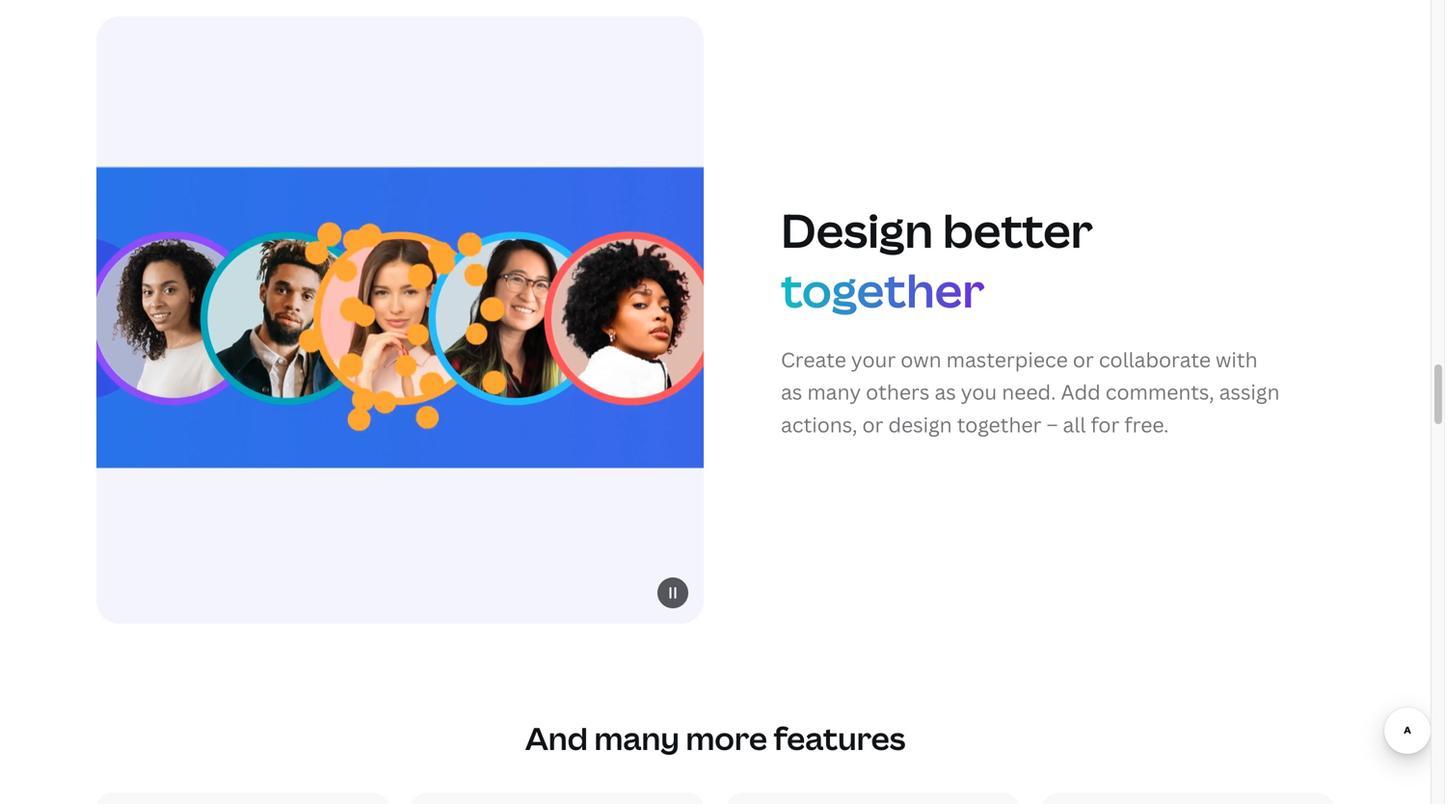Task type: describe. For each thing, give the bounding box(es) containing it.
better
[[943, 198, 1093, 261]]

add
[[1061, 378, 1101, 406]]

comments,
[[1106, 378, 1214, 406]]

features
[[774, 717, 906, 759]]

1 vertical spatial many
[[594, 717, 680, 759]]

1 vertical spatial or
[[862, 411, 884, 438]]

free.
[[1125, 411, 1169, 438]]

2 as from the left
[[935, 378, 956, 406]]

with
[[1216, 346, 1258, 373]]

create
[[781, 346, 846, 373]]

design
[[781, 198, 933, 261]]

design
[[888, 411, 952, 438]]

together inside design better together
[[781, 258, 985, 321]]

1 as from the left
[[781, 378, 802, 406]]

your
[[851, 346, 896, 373]]

need.
[[1002, 378, 1056, 406]]

many inside create your own masterpiece or collaborate with as many others as you need. add comments, assign actions, or design together – all for free.
[[807, 378, 861, 406]]

create your own masterpiece or collaborate with as many others as you need. add comments, assign actions, or design together – all for free.
[[781, 346, 1280, 438]]

assign
[[1219, 378, 1280, 406]]

masterpiece
[[946, 346, 1068, 373]]

collaborate
[[1099, 346, 1211, 373]]



Task type: locate. For each thing, give the bounding box(es) containing it.
or
[[1073, 346, 1094, 373], [862, 411, 884, 438]]

many
[[807, 378, 861, 406], [594, 717, 680, 759]]

many up actions,
[[807, 378, 861, 406]]

as
[[781, 378, 802, 406], [935, 378, 956, 406]]

0 vertical spatial together
[[781, 258, 985, 321]]

all
[[1063, 411, 1086, 438]]

and
[[525, 717, 588, 759]]

0 horizontal spatial or
[[862, 411, 884, 438]]

0 horizontal spatial as
[[781, 378, 802, 406]]

actions,
[[781, 411, 858, 438]]

–
[[1046, 411, 1058, 438]]

for
[[1091, 411, 1120, 438]]

or down others at the right of page
[[862, 411, 884, 438]]

1 horizontal spatial many
[[807, 378, 861, 406]]

together up your
[[781, 258, 985, 321]]

or up add
[[1073, 346, 1094, 373]]

0 vertical spatial many
[[807, 378, 861, 406]]

1 horizontal spatial or
[[1073, 346, 1094, 373]]

as down create
[[781, 378, 802, 406]]

1 vertical spatial together
[[957, 411, 1042, 438]]

together down you at right
[[957, 411, 1042, 438]]

many right and on the bottom left of the page
[[594, 717, 680, 759]]

others
[[866, 378, 930, 406]]

1 horizontal spatial as
[[935, 378, 956, 406]]

you
[[961, 378, 997, 406]]

as left you at right
[[935, 378, 956, 406]]

and many more features
[[525, 717, 906, 759]]

0 vertical spatial or
[[1073, 346, 1094, 373]]

together
[[781, 258, 985, 321], [957, 411, 1042, 438]]

together inside create your own masterpiece or collaborate with as many others as you need. add comments, assign actions, or design together – all for free.
[[957, 411, 1042, 438]]

own
[[901, 346, 942, 373]]

design better together
[[781, 198, 1093, 321]]

more
[[686, 717, 767, 759]]

0 horizontal spatial many
[[594, 717, 680, 759]]



Task type: vqa. For each thing, say whether or not it's contained in the screenshot.
posters?
no



